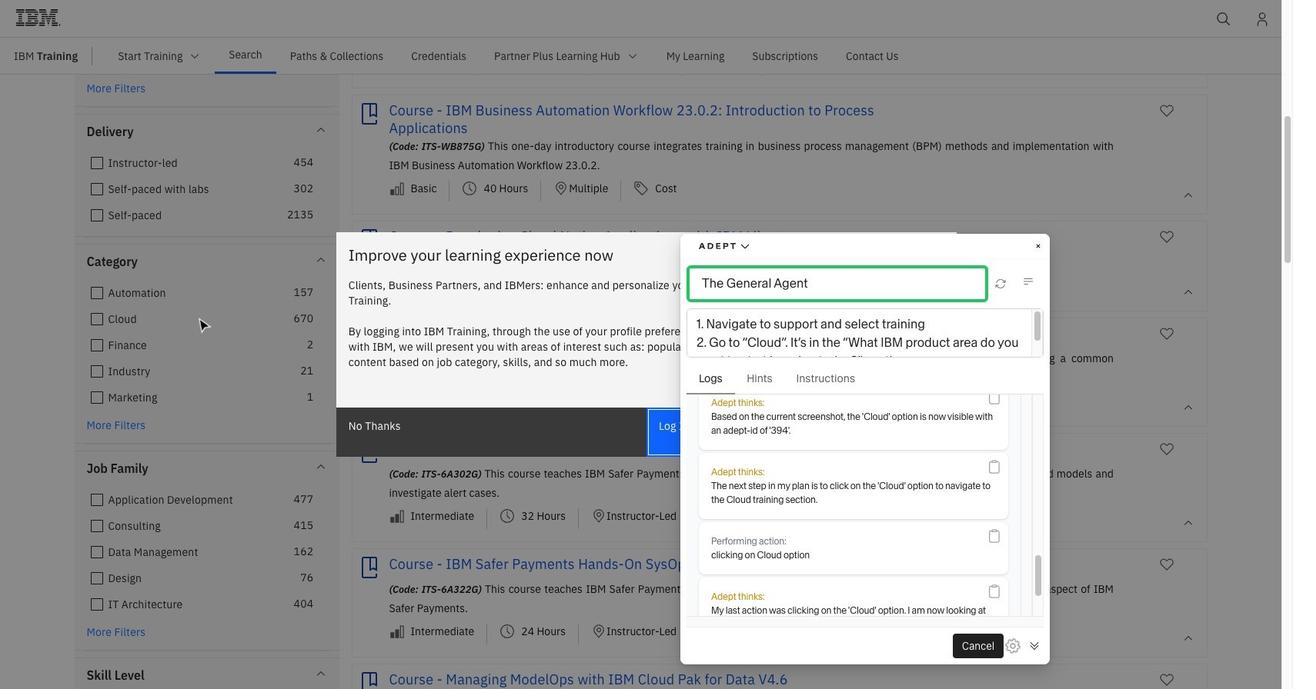 Task type: describe. For each thing, give the bounding box(es) containing it.
notifications image
[[1255, 12, 1270, 27]]

please log into the training element
[[0, 0, 1293, 690]]

2 ibm platform name element from the left
[[104, 38, 1282, 74]]

please log into the training dialog
[[336, 233, 957, 457]]

close image
[[931, 243, 946, 259]]

1 ibm platform name element from the left
[[0, 38, 1282, 75]]



Task type: locate. For each thing, give the bounding box(es) containing it.
search image
[[1216, 12, 1232, 27]]

ibm platform name element
[[0, 38, 1282, 75], [104, 38, 1282, 74]]



Task type: vqa. For each thing, say whether or not it's contained in the screenshot.
Search element
no



